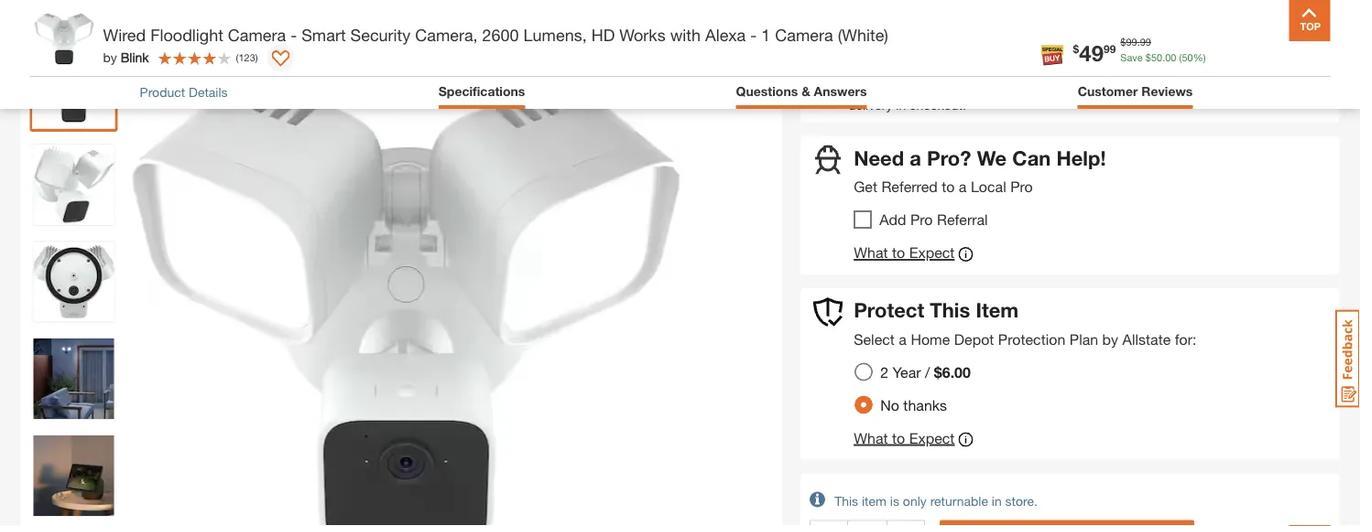 Task type: locate. For each thing, give the bounding box(es) containing it.
white blink smart floodlights b0b5vlcl1n 64.0 image
[[33, 48, 114, 128]]

what to expect
[[854, 244, 955, 261], [854, 429, 955, 447]]

2 vertical spatial to
[[892, 429, 905, 447]]

1 ( from the left
[[1179, 51, 1182, 63]]

hd
[[591, 25, 615, 45]]

display image
[[272, 50, 290, 69]]

50 left 00
[[1151, 51, 1162, 63]]

this left item
[[835, 494, 858, 509]]

- left 1
[[750, 25, 757, 45]]

2 what to expect from the top
[[854, 429, 955, 447]]

99
[[1126, 36, 1137, 48], [1140, 36, 1151, 48], [1104, 43, 1116, 56]]

what to expect button down add pro referral
[[854, 244, 973, 265]]

2 what from the top
[[854, 429, 888, 447]]

what down the no
[[854, 429, 888, 447]]

camera right 1
[[775, 25, 833, 45]]

customer reviews button
[[1078, 82, 1193, 104], [1078, 82, 1193, 101]]

1 expect from the top
[[909, 244, 955, 261]]

$ up save
[[1120, 36, 1126, 48]]

camera up )
[[228, 25, 286, 45]]

checkout.
[[910, 97, 966, 112]]

protect
[[854, 298, 924, 322]]

2 year / $6.00
[[880, 363, 971, 381]]

get it as soon as tomorrow.
[[848, 80, 1017, 96]]

0 horizontal spatial by
[[103, 50, 117, 65]]

get left it
[[848, 80, 870, 96]]

1 vertical spatial what to expect button
[[854, 429, 973, 451]]

as
[[885, 80, 899, 96], [936, 80, 951, 96]]

None field
[[848, 521, 887, 527]]

what down add in the right of the page
[[854, 244, 888, 261]]

1 what from the top
[[854, 244, 888, 261]]

-
[[291, 25, 297, 45], [750, 25, 757, 45]]

0 horizontal spatial a
[[899, 331, 907, 348]]

smart
[[302, 25, 346, 45]]

to down the no
[[892, 429, 905, 447]]

product details
[[140, 85, 228, 100]]

&
[[802, 83, 810, 98]]

.
[[1137, 36, 1140, 48], [1162, 51, 1165, 63]]

it
[[873, 80, 881, 96]]

option group
[[847, 356, 985, 422]]

expect
[[909, 244, 955, 261], [909, 429, 955, 447]]

pro inside need a pro? we can help! get referred to a local pro
[[1010, 178, 1033, 195]]

1 vertical spatial in
[[992, 494, 1002, 509]]

0 horizontal spatial this
[[835, 494, 858, 509]]

wired floodlight camera - smart security camera, 2600 lumens, hd works with alexa - 1 camera (white)
[[103, 25, 888, 45]]

1 horizontal spatial 50
[[1182, 51, 1193, 63]]

lumens,
[[524, 25, 587, 45]]

0 horizontal spatial in
[[896, 97, 906, 112]]

2 ( from the left
[[236, 52, 239, 63]]

0 horizontal spatial (
[[236, 52, 239, 63]]

50
[[1151, 51, 1162, 63], [1182, 51, 1193, 63]]

only
[[903, 494, 927, 509]]

in left store.
[[992, 494, 1002, 509]]

2 what to expect button from the top
[[854, 429, 973, 451]]

as right it
[[885, 80, 899, 96]]

camera
[[228, 25, 286, 45], [775, 25, 833, 45]]

0 vertical spatial expect
[[909, 244, 955, 261]]

0 vertical spatial in
[[896, 97, 906, 112]]

questions & answers
[[736, 83, 867, 98]]

1 horizontal spatial this
[[930, 298, 970, 322]]

2 camera from the left
[[775, 25, 833, 45]]

1 vertical spatial to
[[892, 244, 905, 261]]

this up home
[[930, 298, 970, 322]]

need
[[854, 146, 904, 170]]

security
[[350, 25, 411, 45]]

( inside $ 99 . 99 save $ 50 . 00 ( 50 %)
[[1179, 51, 1182, 63]]

protection
[[998, 331, 1065, 348]]

expect down thanks
[[909, 429, 955, 447]]

customer
[[1078, 83, 1138, 98]]

by left blink
[[103, 50, 117, 65]]

what to expect for select
[[854, 429, 955, 447]]

to
[[942, 178, 955, 195], [892, 244, 905, 261], [892, 429, 905, 447]]

white blink smart floodlights b0b5vlcl1n c3.1 image
[[33, 145, 114, 225]]

by
[[103, 50, 117, 65], [1102, 331, 1118, 348]]

1 horizontal spatial 99
[[1126, 36, 1137, 48]]

schedule your delivery in checkout.
[[848, 80, 1103, 112]]

0 horizontal spatial -
[[291, 25, 297, 45]]

1 vertical spatial what
[[854, 429, 888, 447]]

$
[[1120, 36, 1126, 48], [1073, 43, 1079, 56], [1146, 51, 1151, 63]]

a left local
[[959, 178, 967, 195]]

1 horizontal spatial -
[[750, 25, 757, 45]]

as up checkout.
[[936, 80, 951, 96]]

0 horizontal spatial camera
[[228, 25, 286, 45]]

)
[[255, 52, 258, 63]]

/
[[925, 363, 930, 381]]

to inside need a pro? we can help! get referred to a local pro
[[942, 178, 955, 195]]

0 vertical spatial get
[[848, 80, 870, 96]]

to down add in the right of the page
[[892, 244, 905, 261]]

$ inside $ 49 99
[[1073, 43, 1079, 56]]

to down pro?
[[942, 178, 955, 195]]

soon
[[903, 80, 933, 96]]

0 horizontal spatial .
[[1137, 36, 1140, 48]]

0 vertical spatial to
[[942, 178, 955, 195]]

questions & answers button
[[736, 82, 867, 104], [736, 82, 867, 101]]

0 horizontal spatial $
[[1073, 43, 1079, 56]]

1 what to expect from the top
[[854, 244, 955, 261]]

1 vertical spatial expect
[[909, 429, 955, 447]]

1 horizontal spatial a
[[910, 146, 921, 170]]

00
[[1165, 51, 1176, 63]]

with
[[670, 25, 701, 45]]

$ for 99
[[1120, 36, 1126, 48]]

product
[[140, 85, 185, 100]]

a
[[910, 146, 921, 170], [959, 178, 967, 195], [899, 331, 907, 348]]

1 vertical spatial get
[[854, 178, 877, 195]]

pro right add in the right of the page
[[910, 211, 933, 228]]

pro
[[1010, 178, 1033, 195], [910, 211, 933, 228]]

2 horizontal spatial $
[[1146, 51, 1151, 63]]

specifications
[[438, 83, 525, 98]]

expect down add pro referral
[[909, 244, 955, 261]]

( left )
[[236, 52, 239, 63]]

add pro referral
[[879, 211, 988, 228]]

a up referred
[[910, 146, 921, 170]]

2 vertical spatial a
[[899, 331, 907, 348]]

returnable
[[930, 494, 988, 509]]

product details button
[[140, 83, 228, 102], [140, 83, 228, 102]]

0 horizontal spatial pro
[[910, 211, 933, 228]]

1 horizontal spatial in
[[992, 494, 1002, 509]]

get down "need"
[[854, 178, 877, 195]]

2 as from the left
[[936, 80, 951, 96]]

by right plan
[[1102, 331, 1118, 348]]

what to expect button
[[854, 244, 973, 265], [854, 429, 973, 451]]

0 vertical spatial pro
[[1010, 178, 1033, 195]]

free
[[820, 16, 853, 31]]

allstate
[[1122, 331, 1171, 348]]

1 what to expect button from the top
[[854, 244, 973, 265]]

1 horizontal spatial $
[[1120, 36, 1126, 48]]

. up save
[[1137, 36, 1140, 48]]

1 horizontal spatial by
[[1102, 331, 1118, 348]]

2 - from the left
[[750, 25, 757, 45]]

1 50 from the left
[[1151, 51, 1162, 63]]

2 horizontal spatial a
[[959, 178, 967, 195]]

to for this
[[892, 429, 905, 447]]

0 vertical spatial what to expect button
[[854, 244, 973, 265]]

$ right save
[[1146, 51, 1151, 63]]

1 vertical spatial this
[[835, 494, 858, 509]]

(
[[1179, 51, 1182, 63], [236, 52, 239, 63]]

$ up your
[[1073, 43, 1079, 56]]

$ 99 . 99 save $ 50 . 00 ( 50 %)
[[1120, 36, 1206, 63]]

0 vertical spatial this
[[930, 298, 970, 322]]

. right save
[[1162, 51, 1165, 63]]

2 expect from the top
[[909, 429, 955, 447]]

1 horizontal spatial camera
[[775, 25, 833, 45]]

0 horizontal spatial 99
[[1104, 43, 1116, 56]]

pro down can
[[1010, 178, 1033, 195]]

1 vertical spatial .
[[1162, 51, 1165, 63]]

a left home
[[899, 331, 907, 348]]

1 vertical spatial pro
[[910, 211, 933, 228]]

what to expect button for select
[[854, 429, 973, 451]]

specifications button
[[438, 82, 525, 104], [438, 82, 525, 101]]

1 horizontal spatial pro
[[1010, 178, 1033, 195]]

$ for 49
[[1073, 43, 1079, 56]]

what
[[854, 244, 888, 261], [854, 429, 888, 447]]

what to expect button down the no thanks
[[854, 429, 973, 451]]

- left "smart"
[[291, 25, 297, 45]]

50 right 00
[[1182, 51, 1193, 63]]

white blink smart floodlights b0b5vlcl1n 4f.2 image
[[33, 242, 114, 322]]

can
[[1012, 146, 1051, 170]]

floodlight
[[150, 25, 223, 45]]

by blink
[[103, 50, 149, 65]]

what to expect down add in the right of the page
[[854, 244, 955, 261]]

what to expect down the no thanks
[[854, 429, 955, 447]]

1 vertical spatial by
[[1102, 331, 1118, 348]]

(white)
[[838, 25, 888, 45]]

0 horizontal spatial as
[[885, 80, 899, 96]]

0 vertical spatial what to expect
[[854, 244, 955, 261]]

get inside need a pro? we can help! get referred to a local pro
[[854, 178, 877, 195]]

in
[[896, 97, 906, 112], [992, 494, 1002, 509]]

0 horizontal spatial 50
[[1151, 51, 1162, 63]]

wired
[[103, 25, 146, 45]]

in down soon at right
[[896, 97, 906, 112]]

1 horizontal spatial as
[[936, 80, 951, 96]]

2 50 from the left
[[1182, 51, 1193, 63]]

1 horizontal spatial (
[[1179, 51, 1182, 63]]

1 vertical spatial what to expect
[[854, 429, 955, 447]]

tomorrow.
[[954, 80, 1017, 96]]

$6.00
[[934, 363, 971, 381]]

white blink smart floodlights b0b5vlcl1n 1f.3 image
[[33, 339, 114, 419]]

0 vertical spatial by
[[103, 50, 117, 65]]

( 123 )
[[236, 52, 258, 63]]

product image image
[[34, 9, 94, 69]]

0 vertical spatial what
[[854, 244, 888, 261]]

this
[[930, 298, 970, 322], [835, 494, 858, 509]]

is
[[890, 494, 899, 509]]

( right 00
[[1179, 51, 1182, 63]]

in inside schedule your delivery in checkout.
[[896, 97, 906, 112]]



Task type: describe. For each thing, give the bounding box(es) containing it.
to for a
[[892, 244, 905, 261]]

what to expect button for we
[[854, 244, 973, 265]]

add
[[879, 211, 906, 228]]

expect for we
[[909, 244, 955, 261]]

camera,
[[415, 25, 478, 45]]

local
[[971, 178, 1006, 195]]

plan
[[1070, 331, 1098, 348]]

save
[[1120, 51, 1143, 63]]

delivery
[[848, 97, 892, 112]]

this inside protect this item select a home depot protection plan by allstate for:
[[930, 298, 970, 322]]

%)
[[1193, 51, 1206, 63]]

we
[[977, 146, 1007, 170]]

help!
[[1056, 146, 1106, 170]]

1 vertical spatial a
[[959, 178, 967, 195]]

1 camera from the left
[[228, 25, 286, 45]]

questions
[[736, 83, 798, 98]]

what for need a pro? we can help!
[[854, 244, 888, 261]]

1 - from the left
[[291, 25, 297, 45]]

year
[[893, 363, 921, 381]]

a inside protect this item select a home depot protection plan by allstate for:
[[899, 331, 907, 348]]

item
[[862, 494, 887, 509]]

2
[[880, 363, 888, 381]]

depot
[[954, 331, 994, 348]]

0 vertical spatial .
[[1137, 36, 1140, 48]]

select
[[854, 331, 895, 348]]

1 as from the left
[[885, 80, 899, 96]]

what to expect for we
[[854, 244, 955, 261]]

49
[[1079, 39, 1104, 65]]

for:
[[1175, 331, 1197, 348]]

your
[[1078, 80, 1103, 96]]

customer reviews
[[1078, 83, 1193, 98]]

feedback link image
[[1335, 310, 1360, 408]]

this item is only returnable in store.
[[835, 494, 1038, 509]]

pro?
[[927, 146, 971, 170]]

1 horizontal spatial .
[[1162, 51, 1165, 63]]

reviews
[[1142, 83, 1193, 98]]

item
[[976, 298, 1019, 322]]

no thanks
[[880, 396, 947, 414]]

store.
[[1005, 494, 1038, 509]]

$ 49 99
[[1073, 39, 1116, 65]]

alexa
[[705, 25, 746, 45]]

2600
[[482, 25, 519, 45]]

no
[[880, 396, 899, 414]]

0 vertical spatial a
[[910, 146, 921, 170]]

schedule
[[1020, 80, 1074, 96]]

free button
[[810, 0, 967, 43]]

need a pro? we can help! get referred to a local pro
[[854, 146, 1106, 195]]

by inside protect this item select a home depot protection plan by allstate for:
[[1102, 331, 1118, 348]]

referral
[[937, 211, 988, 228]]

home
[[911, 331, 950, 348]]

what for protect this item
[[854, 429, 888, 447]]

123
[[239, 52, 255, 63]]

2 horizontal spatial 99
[[1140, 36, 1151, 48]]

top button
[[1289, 0, 1330, 41]]

99 inside $ 49 99
[[1104, 43, 1116, 56]]

referred
[[881, 178, 938, 195]]

thanks
[[903, 396, 947, 414]]

works
[[619, 25, 666, 45]]

protect this item select a home depot protection plan by allstate for:
[[854, 298, 1197, 348]]

details
[[189, 85, 228, 100]]

answers
[[814, 83, 867, 98]]

option group containing 2 year /
[[847, 356, 985, 422]]

expect for select
[[909, 429, 955, 447]]

1
[[761, 25, 771, 45]]

blink
[[121, 50, 149, 65]]

white blink smart floodlights b0b5vlcl1n 44.4 image
[[33, 436, 114, 516]]



Task type: vqa. For each thing, say whether or not it's contained in the screenshot.
Save
yes



